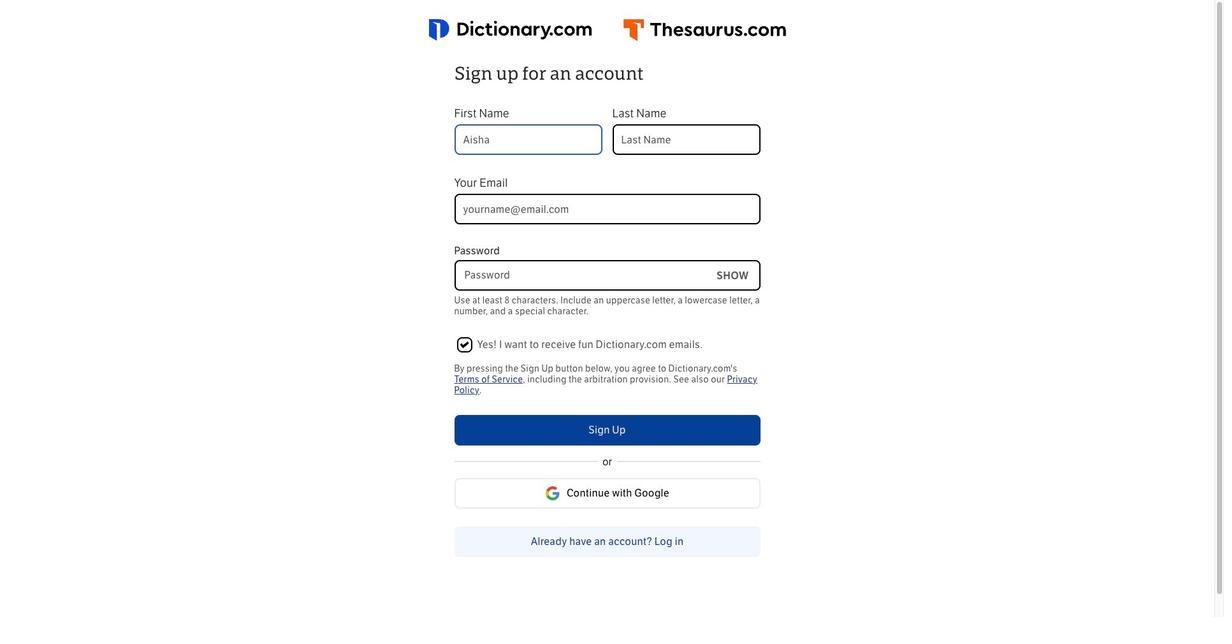 Task type: locate. For each thing, give the bounding box(es) containing it.
First Name text field
[[455, 124, 603, 155]]

None checkbox
[[457, 337, 472, 353]]

Password password field
[[456, 262, 707, 290]]



Task type: describe. For each thing, give the bounding box(es) containing it.
yourname@email.com email field
[[455, 194, 761, 225]]

Last Name text field
[[613, 124, 761, 155]]



Task type: vqa. For each thing, say whether or not it's contained in the screenshot.
Password password field
yes



